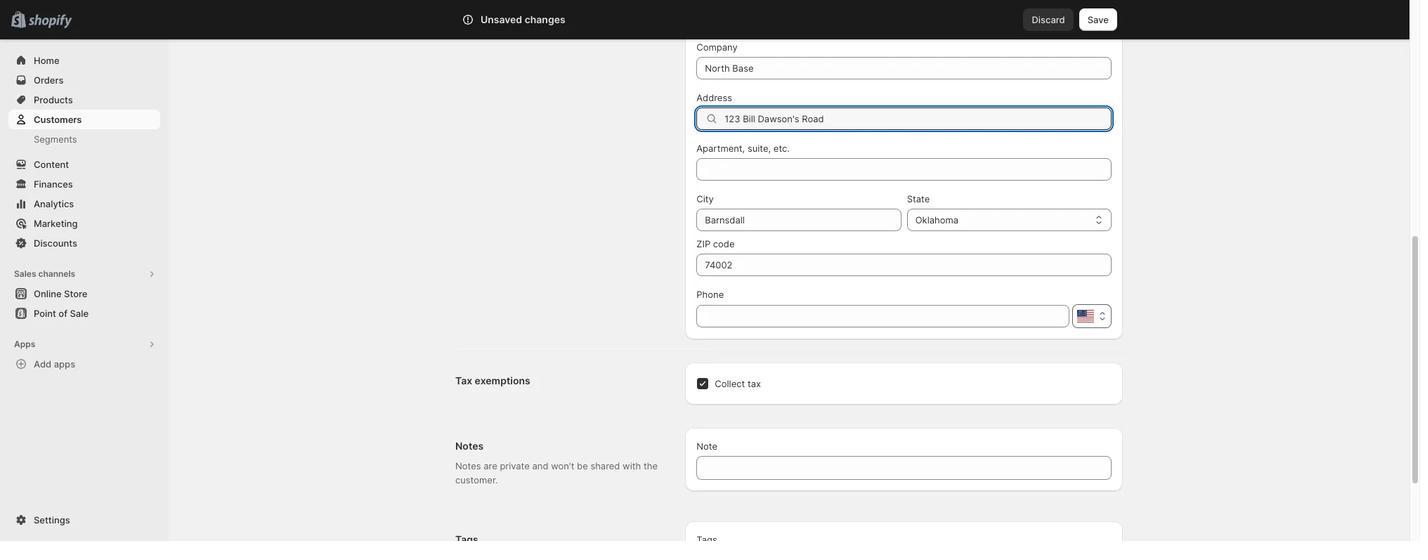 Task type: locate. For each thing, give the bounding box(es) containing it.
products
[[34, 94, 73, 105]]

segments
[[34, 134, 77, 145]]

finances
[[34, 179, 73, 190]]

save button
[[1080, 8, 1118, 31]]

sales channels
[[14, 269, 75, 279]]

discounts link
[[8, 233, 160, 253]]

Phone text field
[[697, 305, 1070, 328]]

customer.
[[456, 475, 498, 486]]

state
[[907, 193, 930, 205]]

collect
[[715, 378, 745, 389]]

analytics
[[34, 198, 74, 209]]

note
[[697, 441, 718, 452]]

add
[[34, 359, 52, 370]]

exemptions
[[475, 375, 530, 387]]

notes inside notes are private and won't be shared with the customer.
[[456, 460, 481, 472]]

Address text field
[[725, 108, 1112, 130]]

sale
[[70, 308, 89, 319]]

united states (+1) image
[[1078, 310, 1095, 323]]

add apps button
[[8, 354, 160, 374]]

home link
[[8, 51, 160, 70]]

apps
[[54, 359, 75, 370]]

suite,
[[748, 143, 771, 154]]

point of sale
[[34, 308, 89, 319]]

tax
[[748, 378, 761, 389]]

address
[[697, 92, 733, 103]]

sales channels button
[[8, 264, 160, 284]]

oklahoma
[[916, 214, 959, 226]]

marketing link
[[8, 214, 160, 233]]

2 notes from the top
[[456, 460, 481, 472]]

0 vertical spatial notes
[[456, 440, 484, 452]]

Company text field
[[697, 57, 1112, 79]]

ZIP code text field
[[697, 254, 1112, 276]]

code
[[713, 238, 735, 250]]

analytics link
[[8, 194, 160, 214]]

of
[[59, 308, 67, 319]]

orders link
[[8, 70, 160, 90]]

customers
[[34, 114, 82, 125]]

online
[[34, 288, 62, 299]]

point of sale button
[[0, 304, 169, 323]]

phone
[[697, 289, 724, 300]]

1 notes from the top
[[456, 440, 484, 452]]

1 vertical spatial notes
[[456, 460, 481, 472]]

online store button
[[0, 284, 169, 304]]

search
[[524, 14, 554, 25]]

content
[[34, 159, 69, 170]]

tax exemptions
[[456, 375, 530, 387]]

discard button
[[1024, 8, 1074, 31]]

online store link
[[8, 284, 160, 304]]

notes
[[456, 440, 484, 452], [456, 460, 481, 472]]

unsaved changes
[[481, 13, 566, 25]]



Task type: describe. For each thing, give the bounding box(es) containing it.
point of sale link
[[8, 304, 160, 323]]

with
[[623, 460, 641, 472]]

shared
[[591, 460, 620, 472]]

apartment,
[[697, 143, 745, 154]]

discounts
[[34, 238, 77, 249]]

city
[[697, 193, 714, 205]]

the
[[644, 460, 658, 472]]

customers link
[[8, 110, 160, 129]]

private
[[500, 460, 530, 472]]

etc.
[[774, 143, 790, 154]]

content link
[[8, 155, 160, 174]]

orders
[[34, 75, 64, 86]]

changes
[[525, 13, 566, 25]]

discard
[[1032, 14, 1066, 25]]

point
[[34, 308, 56, 319]]

home
[[34, 55, 59, 66]]

notes are private and won't be shared with the customer.
[[456, 460, 658, 486]]

Note text field
[[697, 456, 1112, 480]]

zip
[[697, 238, 711, 250]]

apps
[[14, 339, 35, 349]]

Apartment, suite, etc. text field
[[697, 158, 1112, 181]]

be
[[577, 460, 588, 472]]

are
[[484, 460, 498, 472]]

search button
[[501, 8, 909, 31]]

tax
[[456, 375, 472, 387]]

settings link
[[8, 510, 160, 530]]

zip code
[[697, 238, 735, 250]]

online store
[[34, 288, 87, 299]]

apps button
[[8, 335, 160, 354]]

settings
[[34, 515, 70, 526]]

products link
[[8, 90, 160, 110]]

notes for notes are private and won't be shared with the customer.
[[456, 460, 481, 472]]

collect tax
[[715, 378, 761, 389]]

shopify image
[[28, 15, 72, 29]]

and
[[532, 460, 549, 472]]

notes for notes
[[456, 440, 484, 452]]

won't
[[551, 460, 575, 472]]

unsaved
[[481, 13, 522, 25]]

apartment, suite, etc.
[[697, 143, 790, 154]]

store
[[64, 288, 87, 299]]

sales
[[14, 269, 36, 279]]

finances link
[[8, 174, 160, 194]]

segments link
[[8, 129, 160, 149]]

save
[[1088, 14, 1109, 25]]

company
[[697, 41, 738, 53]]

City text field
[[697, 209, 902, 231]]

add apps
[[34, 359, 75, 370]]

marketing
[[34, 218, 78, 229]]

channels
[[38, 269, 75, 279]]



Task type: vqa. For each thing, say whether or not it's contained in the screenshot.
Discard "BUTTON"
yes



